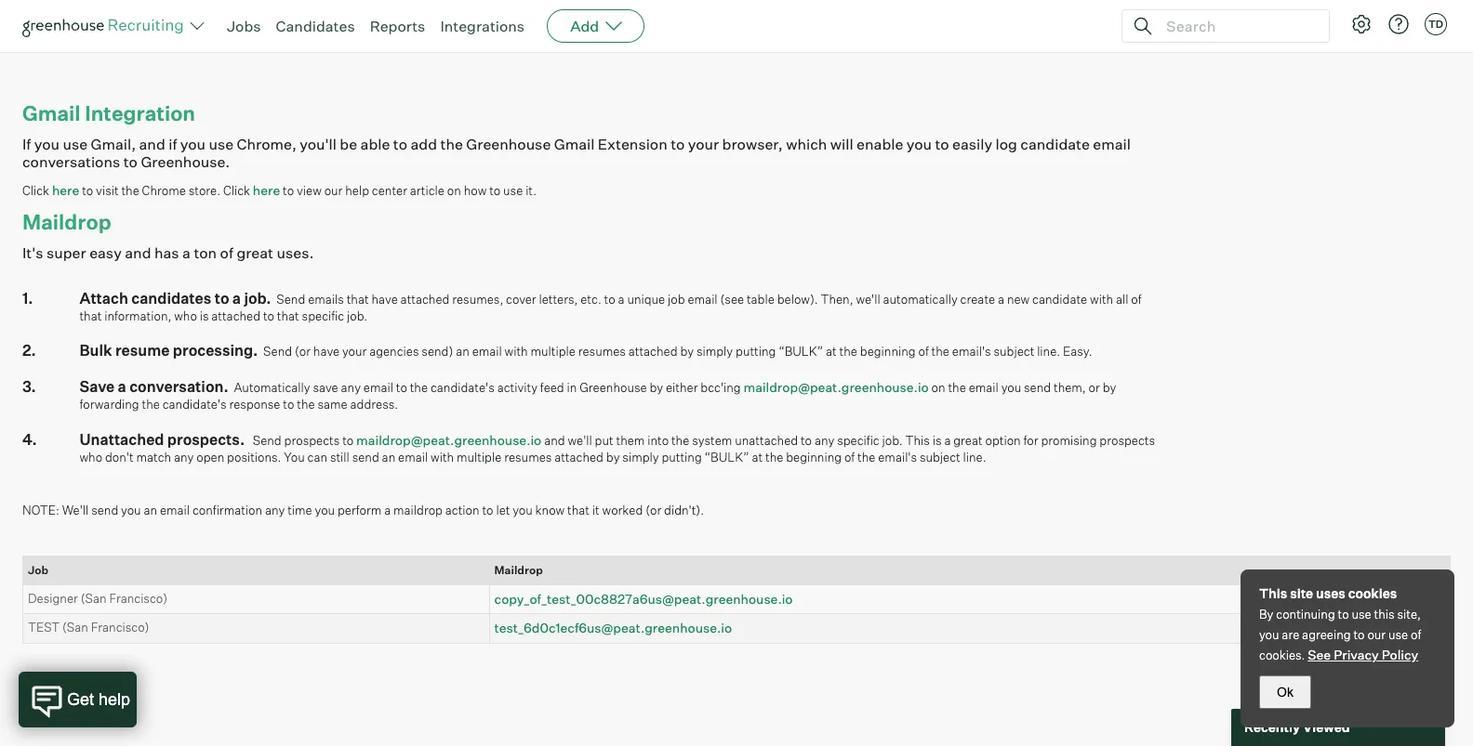 Task type: vqa. For each thing, say whether or not it's contained in the screenshot.
Test                 (San Francisco)
yes



Task type: describe. For each thing, give the bounding box(es) containing it.
test
[[28, 620, 60, 635]]

line. inside and we'll put them into the system unattached to any specific job. this is a great option for promising prospects who don't match any open positions. you can still send an email with multiple resumes attached by simply putting "bulk" at the beginning of the email's subject line.
[[963, 450, 986, 465]]

at inside bulk resume processing. send (or have your agencies send) an email with multiple resumes attached by simply putting "bulk" at the beginning of the email's subject line. easy.
[[826, 344, 837, 359]]

site
[[1290, 586, 1313, 602]]

how
[[464, 183, 487, 198]]

configure image
[[1350, 13, 1373, 35]]

ton
[[194, 243, 217, 262]]

you
[[284, 450, 305, 465]]

maildrop@peat.greenhouse.io inside the save a conversation. automatically save any email to the candidate's activity feed in greenhouse by either bcc'ing maildrop@peat.greenhouse.io
[[744, 379, 929, 395]]

use up 'policy'
[[1388, 628, 1408, 643]]

prospects.
[[167, 430, 245, 449]]

simply inside bulk resume processing. send (or have your agencies send) an email with multiple resumes attached by simply putting "bulk" at the beginning of the email's subject line. easy.
[[696, 344, 733, 359]]

this
[[1374, 607, 1395, 622]]

automatically
[[883, 292, 958, 306]]

test_6d0c1ecf6us@peat.greenhouse.io
[[494, 620, 732, 636]]

a left unique
[[618, 292, 625, 306]]

with inside send emails that have attached resumes, cover letters, etc. to a unique job email (see table below). then, we'll automatically create a new candidate with all of that information, who is attached to that specific job.
[[1090, 292, 1113, 306]]

who inside and we'll put them into the system unattached to any specific job. this is a great option for promising prospects who don't match any open positions. you can still send an email with multiple resumes attached by simply putting "bulk" at the beginning of the email's subject line.
[[79, 450, 102, 465]]

4.
[[22, 430, 37, 449]]

line. inside bulk resume processing. send (or have your agencies send) an email with multiple resumes attached by simply putting "bulk" at the beginning of the email's subject line. easy.
[[1037, 344, 1060, 359]]

job
[[668, 292, 685, 306]]

integrations link
[[440, 17, 525, 35]]

create
[[960, 292, 995, 306]]

simply inside and we'll put them into the system unattached to any specific job. this is a great option for promising prospects who don't match any open positions. you can still send an email with multiple resumes attached by simply putting "bulk" at the beginning of the email's subject line.
[[622, 450, 659, 465]]

job. inside and we'll put them into the system unattached to any specific job. this is a great option for promising prospects who don't match any open positions. you can still send an email with multiple resumes attached by simply putting "bulk" at the beginning of the email's subject line.
[[882, 433, 903, 448]]

subject inside bulk resume processing. send (or have your agencies send) an email with multiple resumes attached by simply putting "bulk" at the beginning of the email's subject line. easy.
[[994, 344, 1034, 359]]

candidates
[[276, 17, 355, 35]]

uses
[[1316, 586, 1345, 602]]

email inside send emails that have attached resumes, cover letters, etc. to a unique job email (see table below). then, we'll automatically create a new candidate with all of that information, who is attached to that specific job.
[[688, 292, 718, 306]]

attached up "processing."
[[211, 308, 260, 323]]

great inside 'maildrop it's super easy and has a ton of great uses.'
[[237, 243, 273, 262]]

them,
[[1054, 380, 1086, 395]]

1 horizontal spatial this
[[1259, 586, 1287, 602]]

your inside gmail integration if you use gmail, and if you use chrome, you'll be able to add the greenhouse gmail extension to your browser, which will enable you to easily log candidate email conversations to greenhouse.
[[688, 134, 719, 153]]

easily
[[952, 134, 992, 153]]

prospects inside and we'll put them into the system unattached to any specific job. this is a great option for promising prospects who don't match any open positions. you can still send an email with multiple resumes attached by simply putting "bulk" at the beginning of the email's subject line.
[[1100, 433, 1155, 448]]

2.
[[22, 341, 36, 360]]

promising
[[1041, 433, 1097, 448]]

that down attach
[[79, 308, 102, 323]]

able
[[360, 134, 390, 153]]

add button
[[547, 9, 645, 43]]

reports
[[370, 17, 425, 35]]

1 here from the left
[[52, 182, 79, 198]]

to down ton
[[214, 289, 229, 307]]

1.
[[22, 289, 33, 307]]

ok
[[1277, 685, 1294, 700]]

agreeing
[[1302, 628, 1351, 643]]

use left chrome,
[[209, 134, 234, 153]]

(san for copy_of_test_00c8827a6us@peat.greenhouse.io
[[81, 591, 107, 606]]

beginning inside and we'll put them into the system unattached to any specific job. this is a great option for promising prospects who don't match any open positions. you can still send an email with multiple resumes attached by simply putting "bulk" at the beginning of the email's subject line.
[[786, 450, 842, 465]]

all
[[1116, 292, 1129, 306]]

test                 (san francisco)
[[28, 620, 149, 635]]

attached inside bulk resume processing. send (or have your agencies send) an email with multiple resumes attached by simply putting "bulk" at the beginning of the email's subject line. easy.
[[628, 344, 678, 359]]

chrome
[[142, 183, 186, 198]]

be
[[340, 134, 357, 153]]

bulk resume processing. send (or have your agencies send) an email with multiple resumes attached by simply putting "bulk" at the beginning of the email's subject line. easy.
[[79, 341, 1092, 360]]

designer                 (san francisco)
[[28, 591, 168, 606]]

on inside on the email you send them, or by forwarding the candidate's response to the same address.
[[931, 380, 945, 395]]

cover
[[506, 292, 536, 306]]

resumes inside and we'll put them into the system unattached to any specific job. this is a great option for promising prospects who don't match any open positions. you can still send an email with multiple resumes attached by simply putting "bulk" at the beginning of the email's subject line.
[[504, 450, 552, 465]]

attach candidates to a job.
[[79, 289, 271, 307]]

to inside and we'll put them into the system unattached to any specific job. this is a great option for promising prospects who don't match any open positions. you can still send an email with multiple resumes attached by simply putting "bulk" at the beginning of the email's subject line.
[[801, 433, 812, 448]]

cookies
[[1348, 586, 1397, 602]]

it.
[[526, 183, 537, 198]]

or
[[1089, 380, 1100, 395]]

then,
[[821, 292, 853, 306]]

candidate's inside the save a conversation. automatically save any email to the candidate's activity feed in greenhouse by either bcc'ing maildrop@peat.greenhouse.io
[[430, 380, 495, 395]]

and we'll put them into the system unattached to any specific job. this is a great option for promising prospects who don't match any open positions. you can still send an email with multiple resumes attached by simply putting "bulk" at the beginning of the email's subject line.
[[79, 433, 1155, 465]]

we'll
[[62, 503, 89, 518]]

copy_of_test_00c8827a6us@peat.greenhouse.io link
[[494, 591, 793, 607]]

still
[[330, 450, 349, 465]]

an inside and we'll put them into the system unattached to any specific job. this is a great option for promising prospects who don't match any open positions. you can still send an email with multiple resumes attached by simply putting "bulk" at the beginning of the email's subject line.
[[382, 450, 395, 465]]

etc.
[[581, 292, 601, 306]]

to left view
[[283, 183, 294, 198]]

to left easily
[[935, 134, 949, 153]]

multiple inside bulk resume processing. send (or have your agencies send) an email with multiple resumes attached by simply putting "bulk" at the beginning of the email's subject line. easy.
[[531, 344, 576, 359]]

we'll inside and we'll put them into the system unattached to any specific job. this is a great option for promising prospects who don't match any open positions. you can still send an email with multiple resumes attached by simply putting "bulk" at the beginning of the email's subject line.
[[568, 433, 592, 448]]

attach
[[79, 289, 128, 307]]

save a conversation. automatically save any email to the candidate's activity feed in greenhouse by either bcc'ing maildrop@peat.greenhouse.io
[[79, 378, 929, 396]]

article
[[410, 183, 444, 198]]

job. inside send emails that have attached resumes, cover letters, etc. to a unique job email (see table below). then, we'll automatically create a new candidate with all of that information, who is attached to that specific job.
[[347, 308, 368, 323]]

maildrop for maildrop it's super easy and has a ton of great uses.
[[22, 209, 111, 234]]

a up "processing."
[[232, 289, 241, 307]]

0 horizontal spatial job.
[[244, 289, 271, 307]]

by inside on the email you send them, or by forwarding the candidate's response to the same address.
[[1103, 380, 1116, 395]]

use left this
[[1352, 607, 1371, 622]]

super
[[47, 243, 86, 262]]

emails
[[308, 292, 344, 306]]

action
[[445, 503, 480, 518]]

prospects inside unattached prospects. send prospects to maildrop@peat.greenhouse.io
[[284, 433, 340, 448]]

click here to visit the chrome store. click here to view our help center article on how to use it.
[[22, 182, 537, 198]]

note: we'll send you an email confirmation any time you perform a maildrop action to let you know that it worked (or didn't).
[[22, 503, 704, 518]]

to right the 'extension'
[[671, 134, 685, 153]]

"bulk" inside and we'll put them into the system unattached to any specific job. this is a great option for promising prospects who don't match any open positions. you can still send an email with multiple resumes attached by simply putting "bulk" at the beginning of the email's subject line.
[[705, 450, 749, 465]]

send inside and we'll put them into the system unattached to any specific job. this is a great option for promising prospects who don't match any open positions. you can still send an email with multiple resumes attached by simply putting "bulk" at the beginning of the email's subject line.
[[352, 450, 379, 465]]

this site uses cookies
[[1259, 586, 1397, 602]]

putting inside bulk resume processing. send (or have your agencies send) an email with multiple resumes attached by simply putting "bulk" at the beginning of the email's subject line. easy.
[[736, 344, 776, 359]]

1 horizontal spatial (or
[[646, 503, 661, 518]]

any inside the save a conversation. automatically save any email to the candidate's activity feed in greenhouse by either bcc'ing maildrop@peat.greenhouse.io
[[341, 380, 361, 395]]

a up the forwarding
[[118, 378, 126, 396]]

to right etc.
[[604, 292, 615, 306]]

this inside and we'll put them into the system unattached to any specific job. this is a great option for promising prospects who don't match any open positions. you can still send an email with multiple resumes attached by simply putting "bulk" at the beginning of the email's subject line.
[[905, 433, 930, 448]]

privacy
[[1334, 647, 1379, 663]]

positions.
[[227, 450, 281, 465]]

to inside unattached prospects. send prospects to maildrop@peat.greenhouse.io
[[342, 433, 354, 448]]

maildrop@peat.greenhouse.io inside unattached prospects. send prospects to maildrop@peat.greenhouse.io
[[356, 432, 542, 448]]

to down uses
[[1338, 607, 1349, 622]]

match
[[136, 450, 171, 465]]

candidates
[[131, 289, 211, 307]]

by
[[1259, 607, 1274, 622]]

that right emails
[[347, 292, 369, 306]]

it's
[[22, 243, 43, 262]]

system
[[692, 433, 732, 448]]

below).
[[777, 292, 818, 306]]

letters,
[[539, 292, 578, 306]]

3.
[[22, 378, 36, 396]]

candidate inside gmail integration if you use gmail, and if you use chrome, you'll be able to add the greenhouse gmail extension to your browser, which will enable you to easily log candidate email conversations to greenhouse.
[[1021, 134, 1090, 153]]

on the email you send them, or by forwarding the candidate's response to the same address.
[[79, 380, 1116, 412]]

has
[[154, 243, 179, 262]]

at inside and we'll put them into the system unattached to any specific job. this is a great option for promising prospects who don't match any open positions. you can still send an email with multiple resumes attached by simply putting "bulk" at the beginning of the email's subject line.
[[752, 450, 763, 465]]

response
[[229, 397, 280, 412]]

with inside and we'll put them into the system unattached to any specific job. this is a great option for promising prospects who don't match any open positions. you can still send an email with multiple resumes attached by simply putting "bulk" at the beginning of the email's subject line.
[[431, 450, 454, 465]]

is inside send emails that have attached resumes, cover letters, etc. to a unique job email (see table below). then, we'll automatically create a new candidate with all of that information, who is attached to that specific job.
[[200, 308, 209, 323]]

browser,
[[722, 134, 783, 153]]

same
[[318, 397, 348, 412]]

of inside send emails that have attached resumes, cover letters, etc. to a unique job email (see table below). then, we'll automatically create a new candidate with all of that information, who is attached to that specific job.
[[1131, 292, 1142, 306]]

the inside the save a conversation. automatically save any email to the candidate's activity feed in greenhouse by either bcc'ing maildrop@peat.greenhouse.io
[[410, 380, 428, 395]]

"bulk" inside bulk resume processing. send (or have your agencies send) an email with multiple resumes attached by simply putting "bulk" at the beginning of the email's subject line. easy.
[[779, 344, 823, 359]]

td button
[[1421, 9, 1451, 39]]

maildrop@peat.greenhouse.io link for conversation.
[[744, 379, 929, 395]]

email inside the save a conversation. automatically save any email to the candidate's activity feed in greenhouse by either bcc'ing maildrop@peat.greenhouse.io
[[363, 380, 393, 395]]

address.
[[350, 397, 398, 412]]

maildrop
[[393, 503, 443, 518]]

integration
[[85, 100, 195, 126]]

new
[[1007, 292, 1030, 306]]

viewed
[[1303, 720, 1350, 736]]

table
[[747, 292, 775, 306]]

enable
[[857, 134, 903, 153]]

log
[[996, 134, 1017, 153]]

we'll inside send emails that have attached resumes, cover letters, etc. to a unique job email (see table below). then, we'll automatically create a new candidate with all of that information, who is attached to that specific job.
[[856, 292, 880, 306]]



Task type: locate. For each thing, give the bounding box(es) containing it.
0 vertical spatial candidate
[[1021, 134, 1090, 153]]

1 horizontal spatial line.
[[1037, 344, 1060, 359]]

greenhouse inside gmail integration if you use gmail, and if you use chrome, you'll be able to add the greenhouse gmail extension to your browser, which will enable you to easily log candidate email conversations to greenhouse.
[[466, 134, 551, 153]]

to down the automatically
[[283, 397, 294, 412]]

0 horizontal spatial subject
[[920, 450, 960, 465]]

0 horizontal spatial this
[[905, 433, 930, 448]]

conversations
[[22, 153, 120, 171]]

greenhouse right in
[[580, 380, 647, 395]]

is left option
[[933, 433, 942, 448]]

1 horizontal spatial maildrop@peat.greenhouse.io
[[744, 379, 929, 395]]

0 vertical spatial beginning
[[860, 344, 916, 359]]

1 vertical spatial email's
[[878, 450, 917, 465]]

by inside and we'll put them into the system unattached to any specific job. this is a great option for promising prospects who don't match any open positions. you can still send an email with multiple resumes attached by simply putting "bulk" at the beginning of the email's subject line.
[[606, 450, 620, 465]]

job
[[28, 564, 48, 578]]

and inside gmail integration if you use gmail, and if you use chrome, you'll be able to add the greenhouse gmail extension to your browser, which will enable you to easily log candidate email conversations to greenhouse.
[[139, 134, 165, 153]]

maildrop@peat.greenhouse.io up unattached
[[744, 379, 929, 395]]

email inside and we'll put them into the system unattached to any specific job. this is a great option for promising prospects who don't match any open positions. you can still send an email with multiple resumes attached by simply putting "bulk" at the beginning of the email's subject line.
[[398, 450, 428, 465]]

forwarding
[[79, 397, 139, 412]]

0 vertical spatial multiple
[[531, 344, 576, 359]]

0 vertical spatial "bulk"
[[779, 344, 823, 359]]

send inside on the email you send them, or by forwarding the candidate's response to the same address.
[[1024, 380, 1051, 395]]

(san
[[81, 591, 107, 606], [62, 620, 88, 635]]

0 vertical spatial who
[[174, 308, 197, 323]]

if
[[169, 134, 177, 153]]

you inside by continuing to use this site, you are agreeing to our use of cookies.
[[1259, 628, 1279, 643]]

maildrop it's super easy and has a ton of great uses.
[[22, 209, 314, 262]]

maildrop down let
[[494, 564, 543, 578]]

here left view
[[253, 182, 280, 198]]

0 horizontal spatial simply
[[622, 450, 659, 465]]

0 vertical spatial send
[[276, 292, 305, 306]]

1 horizontal spatial candidate's
[[430, 380, 495, 395]]

cookies.
[[1259, 648, 1305, 663]]

0 horizontal spatial your
[[342, 344, 367, 359]]

which
[[786, 134, 827, 153]]

integrations
[[440, 17, 525, 35]]

1 vertical spatial is
[[933, 433, 942, 448]]

resumes up know
[[504, 450, 552, 465]]

unattached
[[735, 433, 798, 448]]

(san for test_6d0c1ecf6us@peat.greenhouse.io
[[62, 620, 88, 635]]

0 horizontal spatial putting
[[662, 450, 702, 465]]

an right still
[[382, 450, 395, 465]]

greenhouse up it.
[[466, 134, 551, 153]]

candidate right log
[[1021, 134, 1090, 153]]

our inside click here to visit the chrome store. click here to view our help center article on how to use it.
[[324, 183, 343, 198]]

1 vertical spatial at
[[752, 450, 763, 465]]

0 horizontal spatial email's
[[878, 450, 917, 465]]

email's inside bulk resume processing. send (or have your agencies send) an email with multiple resumes attached by simply putting "bulk" at the beginning of the email's subject line. easy.
[[952, 344, 991, 359]]

prospects right promising
[[1100, 433, 1155, 448]]

0 horizontal spatial line.
[[963, 450, 986, 465]]

that down uses.
[[277, 308, 299, 323]]

see privacy policy
[[1308, 647, 1418, 663]]

by left the "either"
[[650, 380, 663, 395]]

0 horizontal spatial gmail
[[22, 100, 81, 126]]

gmail up if
[[22, 100, 81, 126]]

and inside and we'll put them into the system unattached to any specific job. this is a great option for promising prospects who don't match any open positions. you can still send an email with multiple resumes attached by simply putting "bulk" at the beginning of the email's subject line.
[[544, 433, 565, 448]]

here link down conversations
[[52, 182, 79, 198]]

on inside click here to visit the chrome store. click here to view our help center article on how to use it.
[[447, 183, 461, 198]]

subject
[[994, 344, 1034, 359], [920, 450, 960, 465]]

perform
[[338, 503, 382, 518]]

add
[[570, 17, 599, 35]]

visit
[[96, 183, 119, 198]]

1 vertical spatial with
[[505, 344, 528, 359]]

1 vertical spatial multiple
[[457, 450, 502, 465]]

candidate's inside on the email you send them, or by forwarding the candidate's response to the same address.
[[162, 397, 227, 412]]

a left option
[[944, 433, 951, 448]]

by down put
[[606, 450, 620, 465]]

didn't).
[[664, 503, 704, 518]]

you inside on the email you send them, or by forwarding the candidate's response to the same address.
[[1001, 380, 1021, 395]]

don't
[[105, 450, 134, 465]]

by up the "either"
[[680, 344, 694, 359]]

1 prospects from the left
[[284, 433, 340, 448]]

maildrop@peat.greenhouse.io link
[[744, 379, 929, 395], [356, 432, 542, 448]]

to left let
[[482, 503, 493, 518]]

0 horizontal spatial maildrop@peat.greenhouse.io link
[[356, 432, 542, 448]]

candidates link
[[276, 17, 355, 35]]

send inside unattached prospects. send prospects to maildrop@peat.greenhouse.io
[[253, 433, 282, 448]]

great inside and we'll put them into the system unattached to any specific job. this is a great option for promising prospects who don't match any open positions. you can still send an email with multiple resumes attached by simply putting "bulk" at the beginning of the email's subject line.
[[953, 433, 983, 448]]

specific down emails
[[302, 308, 344, 323]]

send up positions.
[[253, 433, 282, 448]]

0 vertical spatial at
[[826, 344, 837, 359]]

of inside 'maildrop it's super easy and has a ton of great uses.'
[[220, 243, 233, 262]]

0 vertical spatial we'll
[[856, 292, 880, 306]]

candidate inside send emails that have attached resumes, cover letters, etc. to a unique job email (see table below). then, we'll automatically create a new candidate with all of that information, who is attached to that specific job.
[[1032, 292, 1087, 306]]

1 vertical spatial an
[[382, 450, 395, 465]]

an right send) at the left top
[[456, 344, 469, 359]]

to up privacy
[[1354, 628, 1365, 643]]

1 vertical spatial who
[[79, 450, 102, 465]]

copy_of_test_00c8827a6us@peat.greenhouse.io
[[494, 591, 793, 607]]

2 vertical spatial send
[[253, 433, 282, 448]]

specific inside and we'll put them into the system unattached to any specific job. this is a great option for promising prospects who don't match any open positions. you can still send an email with multiple resumes attached by simply putting "bulk" at the beginning of the email's subject line.
[[837, 433, 880, 448]]

0 horizontal spatial have
[[313, 344, 340, 359]]

we'll left put
[[568, 433, 592, 448]]

see
[[1308, 647, 1331, 663]]

1 vertical spatial have
[[313, 344, 340, 359]]

0 horizontal spatial we'll
[[568, 433, 592, 448]]

1 horizontal spatial your
[[688, 134, 719, 153]]

0 horizontal spatial candidate's
[[162, 397, 227, 412]]

0 vertical spatial specific
[[302, 308, 344, 323]]

your left browser,
[[688, 134, 719, 153]]

and
[[139, 134, 165, 153], [125, 243, 151, 262], [544, 433, 565, 448]]

0 horizontal spatial here link
[[52, 182, 79, 198]]

are
[[1282, 628, 1299, 643]]

is inside and we'll put them into the system unattached to any specific job. this is a great option for promising prospects who don't match any open positions. you can still send an email with multiple resumes attached by simply putting "bulk" at the beginning of the email's subject line.
[[933, 433, 942, 448]]

email's inside and we'll put them into the system unattached to any specific job. this is a great option for promising prospects who don't match any open positions. you can still send an email with multiple resumes attached by simply putting "bulk" at the beginning of the email's subject line.
[[878, 450, 917, 465]]

0 vertical spatial send
[[1024, 380, 1051, 395]]

a inside and we'll put them into the system unattached to any specific job. this is a great option for promising prospects who don't match any open positions. you can still send an email with multiple resumes attached by simply putting "bulk" at the beginning of the email's subject line.
[[944, 433, 951, 448]]

1 vertical spatial resumes
[[504, 450, 552, 465]]

simply down them
[[622, 450, 659, 465]]

that
[[347, 292, 369, 306], [79, 308, 102, 323], [277, 308, 299, 323], [567, 503, 590, 518]]

1 vertical spatial maildrop@peat.greenhouse.io link
[[356, 432, 542, 448]]

and inside 'maildrop it's super easy and has a ton of great uses.'
[[125, 243, 151, 262]]

0 vertical spatial candidate's
[[430, 380, 495, 395]]

to right how
[[489, 183, 501, 198]]

with left all
[[1090, 292, 1113, 306]]

and left has
[[125, 243, 151, 262]]

see privacy policy link
[[1308, 647, 1418, 663]]

send
[[1024, 380, 1051, 395], [352, 450, 379, 465], [91, 503, 118, 518]]

have
[[371, 292, 398, 306], [313, 344, 340, 359]]

resumes inside bulk resume processing. send (or have your agencies send) an email with multiple resumes attached by simply putting "bulk" at the beginning of the email's subject line. easy.
[[578, 344, 626, 359]]

1 vertical spatial maildrop@peat.greenhouse.io
[[356, 432, 542, 448]]

0 vertical spatial is
[[200, 308, 209, 323]]

0 vertical spatial simply
[[696, 344, 733, 359]]

click right the store.
[[223, 183, 250, 198]]

on left how
[[447, 183, 461, 198]]

worked
[[602, 503, 643, 518]]

know
[[535, 503, 565, 518]]

to inside on the email you send them, or by forwarding the candidate's response to the same address.
[[283, 397, 294, 412]]

an inside bulk resume processing. send (or have your agencies send) an email with multiple resumes attached by simply putting "bulk" at the beginning of the email's subject line. easy.
[[456, 344, 469, 359]]

to up still
[[342, 433, 354, 448]]

job.
[[244, 289, 271, 307], [347, 308, 368, 323], [882, 433, 903, 448]]

a right perform
[[384, 503, 391, 518]]

1 vertical spatial francisco)
[[91, 620, 149, 635]]

1 horizontal spatial on
[[931, 380, 945, 395]]

0 vertical spatial maildrop@peat.greenhouse.io
[[744, 379, 929, 395]]

with inside bulk resume processing. send (or have your agencies send) an email with multiple resumes attached by simply putting "bulk" at the beginning of the email's subject line. easy.
[[505, 344, 528, 359]]

to left add
[[393, 134, 407, 153]]

send inside send emails that have attached resumes, cover letters, etc. to a unique job email (see table below). then, we'll automatically create a new candidate with all of that information, who is attached to that specific job.
[[276, 292, 305, 306]]

here link
[[52, 182, 79, 198], [253, 182, 280, 198]]

1 vertical spatial your
[[342, 344, 367, 359]]

by inside the save a conversation. automatically save any email to the candidate's activity feed in greenhouse by either bcc'ing maildrop@peat.greenhouse.io
[[650, 380, 663, 395]]

email inside bulk resume processing. send (or have your agencies send) an email with multiple resumes attached by simply putting "bulk" at the beginning of the email's subject line. easy.
[[472, 344, 502, 359]]

2 vertical spatial send
[[91, 503, 118, 518]]

to right unattached
[[801, 433, 812, 448]]

use
[[63, 134, 87, 153], [209, 134, 234, 153], [503, 183, 523, 198], [1352, 607, 1371, 622], [1388, 628, 1408, 643]]

2 horizontal spatial an
[[456, 344, 469, 359]]

"bulk" down below).
[[779, 344, 823, 359]]

who inside send emails that have attached resumes, cover letters, etc. to a unique job email (see table below). then, we'll automatically create a new candidate with all of that information, who is attached to that specific job.
[[174, 308, 197, 323]]

reports link
[[370, 17, 425, 35]]

a inside 'maildrop it's super easy and has a ton of great uses.'
[[182, 243, 191, 262]]

attached down put
[[554, 450, 604, 465]]

use left it.
[[503, 183, 523, 198]]

putting inside and we'll put them into the system unattached to any specific job. this is a great option for promising prospects who don't match any open positions. you can still send an email with multiple resumes attached by simply putting "bulk" at the beginning of the email's subject line.
[[662, 450, 702, 465]]

1 horizontal spatial email's
[[952, 344, 991, 359]]

0 horizontal spatial (or
[[295, 344, 311, 359]]

continuing
[[1276, 607, 1335, 622]]

beginning down automatically
[[860, 344, 916, 359]]

1 horizontal spatial "bulk"
[[779, 344, 823, 359]]

2 vertical spatial and
[[544, 433, 565, 448]]

send inside bulk resume processing. send (or have your agencies send) an email with multiple resumes attached by simply putting "bulk" at the beginning of the email's subject line. easy.
[[263, 344, 292, 359]]

1 vertical spatial we'll
[[568, 433, 592, 448]]

maildrop@peat.greenhouse.io
[[744, 379, 929, 395], [356, 432, 542, 448]]

2 here link from the left
[[253, 182, 280, 198]]

this
[[905, 433, 930, 448], [1259, 586, 1287, 602]]

1 horizontal spatial multiple
[[531, 344, 576, 359]]

0 horizontal spatial specific
[[302, 308, 344, 323]]

of inside by continuing to use this site, you are agreeing to our use of cookies.
[[1411, 628, 1421, 643]]

td
[[1428, 18, 1443, 31]]

a left new
[[998, 292, 1004, 306]]

have up save
[[313, 344, 340, 359]]

can
[[307, 450, 327, 465]]

prospects up can
[[284, 433, 340, 448]]

chrome,
[[237, 134, 297, 153]]

send right still
[[352, 450, 379, 465]]

your inside bulk resume processing. send (or have your agencies send) an email with multiple resumes attached by simply putting "bulk" at the beginning of the email's subject line. easy.
[[342, 344, 367, 359]]

save
[[313, 380, 338, 395]]

an
[[456, 344, 469, 359], [382, 450, 395, 465], [144, 503, 157, 518]]

unique
[[627, 292, 665, 306]]

attached inside and we'll put them into the system unattached to any specific job. this is a great option for promising prospects who don't match any open positions. you can still send an email with multiple resumes attached by simply putting "bulk" at the beginning of the email's subject line.
[[554, 450, 604, 465]]

by inside bulk resume processing. send (or have your agencies send) an email with multiple resumes attached by simply putting "bulk" at the beginning of the email's subject line. easy.
[[680, 344, 694, 359]]

0 vertical spatial this
[[905, 433, 930, 448]]

greenhouse inside the save a conversation. automatically save any email to the candidate's activity feed in greenhouse by either bcc'ing maildrop@peat.greenhouse.io
[[580, 380, 647, 395]]

maildrop@peat.greenhouse.io link for send
[[356, 432, 542, 448]]

any up same
[[341, 380, 361, 395]]

simply up bcc'ing
[[696, 344, 733, 359]]

to inside the save a conversation. automatically save any email to the candidate's activity feed in greenhouse by either bcc'ing maildrop@peat.greenhouse.io
[[396, 380, 407, 395]]

0 horizontal spatial prospects
[[284, 433, 340, 448]]

subject inside and we'll put them into the system unattached to any specific job. this is a great option for promising prospects who don't match any open positions. you can still send an email with multiple resumes attached by simply putting "bulk" at the beginning of the email's subject line.
[[920, 450, 960, 465]]

1 horizontal spatial specific
[[837, 433, 880, 448]]

0 vertical spatial have
[[371, 292, 398, 306]]

store.
[[188, 183, 220, 198]]

maildrop up super
[[22, 209, 111, 234]]

specific
[[302, 308, 344, 323], [837, 433, 880, 448]]

have up 'agencies'
[[371, 292, 398, 306]]

them
[[616, 433, 645, 448]]

1 vertical spatial line.
[[963, 450, 986, 465]]

1 horizontal spatial gmail
[[554, 134, 595, 153]]

0 horizontal spatial click
[[22, 183, 49, 198]]

2 prospects from the left
[[1100, 433, 1155, 448]]

maildrop@peat.greenhouse.io link up action
[[356, 432, 542, 448]]

our inside by continuing to use this site, you are agreeing to our use of cookies.
[[1367, 628, 1386, 643]]

the inside click here to visit the chrome store. click here to view our help center article on how to use it.
[[121, 183, 139, 198]]

0 horizontal spatial here
[[52, 182, 79, 198]]

an down match
[[144, 503, 157, 518]]

use left gmail,
[[63, 134, 87, 153]]

1 horizontal spatial maildrop
[[494, 564, 543, 578]]

gmail integration if you use gmail, and if you use chrome, you'll be able to add the greenhouse gmail extension to your browser, which will enable you to easily log candidate email conversations to greenhouse.
[[22, 100, 1131, 171]]

2 here from the left
[[253, 182, 280, 198]]

of
[[220, 243, 233, 262], [1131, 292, 1142, 306], [918, 344, 929, 359], [844, 450, 855, 465], [1411, 628, 1421, 643]]

of inside and we'll put them into the system unattached to any specific job. this is a great option for promising prospects who don't match any open positions. you can still send an email with multiple resumes attached by simply putting "bulk" at the beginning of the email's subject line.
[[844, 450, 855, 465]]

unattached
[[79, 430, 164, 449]]

0 horizontal spatial multiple
[[457, 450, 502, 465]]

francisco) for test_6d0c1ecf6us@peat.greenhouse.io
[[91, 620, 149, 635]]

email inside on the email you send them, or by forwarding the candidate's response to the same address.
[[969, 380, 999, 395]]

1 vertical spatial candidate
[[1032, 292, 1087, 306]]

(san right test
[[62, 620, 88, 635]]

it
[[592, 503, 600, 518]]

francisco) down designer                 (san francisco)
[[91, 620, 149, 635]]

0 horizontal spatial maildrop
[[22, 209, 111, 234]]

add
[[411, 134, 437, 153]]

attached left resumes,
[[400, 292, 450, 306]]

designer
[[28, 591, 78, 606]]

uses.
[[277, 243, 314, 262]]

0 vertical spatial (or
[[295, 344, 311, 359]]

2 click from the left
[[223, 183, 250, 198]]

specific right unattached
[[837, 433, 880, 448]]

for
[[1023, 433, 1038, 448]]

have inside send emails that have attached resumes, cover letters, etc. to a unique job email (see table below). then, we'll automatically create a new candidate with all of that information, who is attached to that specific job.
[[371, 292, 398, 306]]

francisco) for copy_of_test_00c8827a6us@peat.greenhouse.io
[[109, 591, 168, 606]]

our
[[324, 183, 343, 198], [1367, 628, 1386, 643]]

the
[[440, 134, 463, 153], [121, 183, 139, 198], [839, 344, 857, 359], [931, 344, 949, 359], [410, 380, 428, 395], [948, 380, 966, 395], [142, 397, 160, 412], [297, 397, 315, 412], [671, 433, 689, 448], [765, 450, 783, 465], [857, 450, 875, 465]]

beginning inside bulk resume processing. send (or have your agencies send) an email with multiple resumes attached by simply putting "bulk" at the beginning of the email's subject line. easy.
[[860, 344, 916, 359]]

0 horizontal spatial on
[[447, 183, 461, 198]]

to left if
[[123, 153, 138, 171]]

to left visit
[[82, 183, 93, 198]]

1 vertical spatial greenhouse
[[580, 380, 647, 395]]

1 horizontal spatial who
[[174, 308, 197, 323]]

the inside gmail integration if you use gmail, and if you use chrome, you'll be able to add the greenhouse gmail extension to your browser, which will enable you to easily log candidate email conversations to greenhouse.
[[440, 134, 463, 153]]

by
[[680, 344, 694, 359], [650, 380, 663, 395], [1103, 380, 1116, 395], [606, 450, 620, 465]]

email inside gmail integration if you use gmail, and if you use chrome, you'll be able to add the greenhouse gmail extension to your browser, which will enable you to easily log candidate email conversations to greenhouse.
[[1093, 134, 1131, 153]]

0 vertical spatial francisco)
[[109, 591, 168, 606]]

you'll
[[300, 134, 337, 153]]

our down this
[[1367, 628, 1386, 643]]

to up the automatically
[[263, 308, 274, 323]]

maildrop@peat.greenhouse.io up action
[[356, 432, 542, 448]]

time
[[288, 503, 312, 518]]

1 vertical spatial (or
[[646, 503, 661, 518]]

your left 'agencies'
[[342, 344, 367, 359]]

resumes,
[[452, 292, 503, 306]]

1 vertical spatial specific
[[837, 433, 880, 448]]

0 horizontal spatial at
[[752, 450, 763, 465]]

we'll right then,
[[856, 292, 880, 306]]

1 vertical spatial and
[[125, 243, 151, 262]]

in
[[567, 380, 577, 395]]

any left open
[[174, 450, 194, 465]]

0 vertical spatial maildrop@peat.greenhouse.io link
[[744, 379, 929, 395]]

candidate's down send) at the left top
[[430, 380, 495, 395]]

0 vertical spatial job.
[[244, 289, 271, 307]]

email
[[1093, 134, 1131, 153], [688, 292, 718, 306], [472, 344, 502, 359], [363, 380, 393, 395], [969, 380, 999, 395], [398, 450, 428, 465], [160, 503, 190, 518]]

gmail
[[22, 100, 81, 126], [554, 134, 595, 153]]

save
[[79, 378, 115, 396]]

you
[[34, 134, 59, 153], [180, 134, 206, 153], [907, 134, 932, 153], [1001, 380, 1021, 395], [121, 503, 141, 518], [315, 503, 335, 518], [513, 503, 533, 518], [1259, 628, 1279, 643]]

here link left view
[[253, 182, 280, 198]]

with up activity on the bottom of page
[[505, 344, 528, 359]]

line.
[[1037, 344, 1060, 359], [963, 450, 986, 465]]

1 vertical spatial (san
[[62, 620, 88, 635]]

1 horizontal spatial putting
[[736, 344, 776, 359]]

1 horizontal spatial job.
[[347, 308, 368, 323]]

here
[[52, 182, 79, 198], [253, 182, 280, 198]]

at down unattached
[[752, 450, 763, 465]]

1 horizontal spatial an
[[382, 450, 395, 465]]

1 horizontal spatial simply
[[696, 344, 733, 359]]

jobs
[[227, 17, 261, 35]]

1 horizontal spatial our
[[1367, 628, 1386, 643]]

0 vertical spatial email's
[[952, 344, 991, 359]]

candidate's down conversation.
[[162, 397, 227, 412]]

1 horizontal spatial resumes
[[578, 344, 626, 359]]

a left ton
[[182, 243, 191, 262]]

any left time
[[265, 503, 285, 518]]

candidate right new
[[1032, 292, 1087, 306]]

0 vertical spatial your
[[688, 134, 719, 153]]

0 horizontal spatial resumes
[[504, 450, 552, 465]]

(san up test                 (san francisco) on the left
[[81, 591, 107, 606]]

0 vertical spatial greenhouse
[[466, 134, 551, 153]]

(or up the automatically
[[295, 344, 311, 359]]

prospects
[[284, 433, 340, 448], [1100, 433, 1155, 448]]

0 vertical spatial subject
[[994, 344, 1034, 359]]

maildrop@peat.greenhouse.io link up unattached
[[744, 379, 929, 395]]

1 here link from the left
[[52, 182, 79, 198]]

resume
[[115, 341, 170, 360]]

that left it
[[567, 503, 590, 518]]

of inside bulk resume processing. send (or have your agencies send) an email with multiple resumes attached by simply putting "bulk" at the beginning of the email's subject line. easy.
[[918, 344, 929, 359]]

by right or
[[1103, 380, 1116, 395]]

site,
[[1397, 607, 1421, 622]]

open
[[196, 450, 224, 465]]

send left them,
[[1024, 380, 1051, 395]]

1 click from the left
[[22, 183, 49, 198]]

here down conversations
[[52, 182, 79, 198]]

maildrop
[[22, 209, 111, 234], [494, 564, 543, 578]]

0 horizontal spatial "bulk"
[[705, 450, 749, 465]]

maildrop inside 'maildrop it's super easy and has a ton of great uses.'
[[22, 209, 111, 234]]

send right "we'll" at bottom
[[91, 503, 118, 518]]

greenhouse recruiting image
[[22, 15, 190, 37]]

on
[[447, 183, 461, 198], [931, 380, 945, 395]]

greenhouse.
[[141, 153, 230, 171]]

with up action
[[431, 450, 454, 465]]

a
[[182, 243, 191, 262], [232, 289, 241, 307], [618, 292, 625, 306], [998, 292, 1004, 306], [118, 378, 126, 396], [944, 433, 951, 448], [384, 503, 391, 518]]

Search text field
[[1162, 13, 1312, 40]]

0 horizontal spatial an
[[144, 503, 157, 518]]

1 horizontal spatial beginning
[[860, 344, 916, 359]]

send left emails
[[276, 292, 305, 306]]

send up the automatically
[[263, 344, 292, 359]]

beginning down unattached
[[786, 450, 842, 465]]

maildrop for maildrop
[[494, 564, 543, 578]]

jobs link
[[227, 17, 261, 35]]

1 vertical spatial "bulk"
[[705, 450, 749, 465]]

your
[[688, 134, 719, 153], [342, 344, 367, 359]]

bcc'ing
[[701, 380, 741, 395]]

automatically
[[234, 380, 310, 395]]

0 vertical spatial with
[[1090, 292, 1113, 306]]

line. down option
[[963, 450, 986, 465]]

francisco) up test                 (san francisco) on the left
[[109, 591, 168, 606]]

(or inside bulk resume processing. send (or have your agencies send) an email with multiple resumes attached by simply putting "bulk" at the beginning of the email's subject line. easy.
[[295, 344, 311, 359]]

0 vertical spatial gmail
[[22, 100, 81, 126]]

1 horizontal spatial prospects
[[1100, 433, 1155, 448]]

multiple inside and we'll put them into the system unattached to any specific job. this is a great option for promising prospects who don't match any open positions. you can still send an email with multiple resumes attached by simply putting "bulk" at the beginning of the email's subject line.
[[457, 450, 502, 465]]

confirmation
[[192, 503, 262, 518]]

who down attach candidates to a job.
[[174, 308, 197, 323]]

use inside click here to visit the chrome store. click here to view our help center article on how to use it.
[[503, 183, 523, 198]]

putting
[[736, 344, 776, 359], [662, 450, 702, 465]]

1 vertical spatial send
[[263, 344, 292, 359]]

email's
[[952, 344, 991, 359], [878, 450, 917, 465]]

specific inside send emails that have attached resumes, cover letters, etc. to a unique job email (see table below). then, we'll automatically create a new candidate with all of that information, who is attached to that specific job.
[[302, 308, 344, 323]]

have inside bulk resume processing. send (or have your agencies send) an email with multiple resumes attached by simply putting "bulk" at the beginning of the email's subject line. easy.
[[313, 344, 340, 359]]

this left option
[[905, 433, 930, 448]]

1 horizontal spatial maildrop@peat.greenhouse.io link
[[744, 379, 929, 395]]

at down then,
[[826, 344, 837, 359]]

any right unattached
[[815, 433, 834, 448]]



